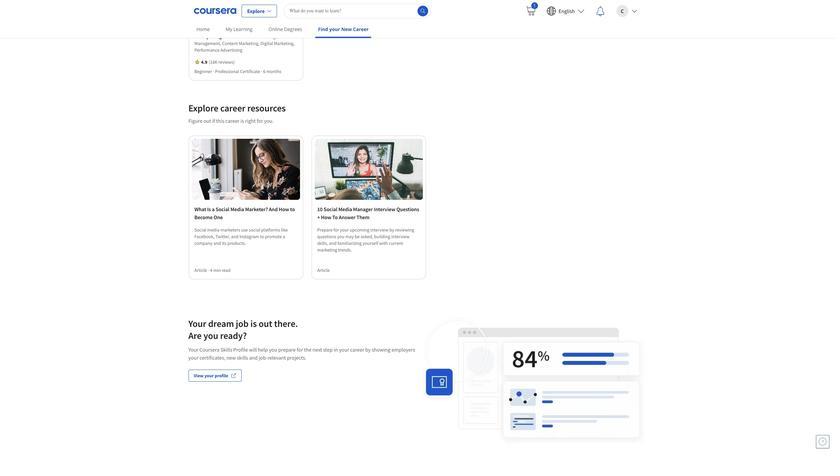 Task type: locate. For each thing, give the bounding box(es) containing it.
digital
[[260, 40, 273, 46]]

social inside 'link'
[[207, 21, 220, 27]]

is right 'job' in the bottom left of the page
[[250, 318, 257, 330]]

1 horizontal spatial how
[[321, 214, 331, 221]]

performance
[[194, 47, 220, 53]]

view your profile
[[194, 373, 228, 379]]

a
[[212, 206, 215, 212], [283, 234, 285, 240]]

your right view
[[204, 373, 214, 379]]

(16k
[[209, 59, 217, 65]]

help center image
[[819, 438, 827, 446]]

0 horizontal spatial explore
[[188, 102, 218, 114]]

how right +
[[321, 214, 331, 221]]

1 horizontal spatial meta
[[206, 9, 215, 15]]

media down learning
[[243, 34, 255, 40]]

if
[[212, 118, 215, 124]]

media left marketer?
[[231, 206, 244, 212]]

coursera image
[[194, 6, 236, 16]]

meta social media marketing
[[194, 21, 259, 27]]

you left the may at bottom left
[[337, 234, 345, 240]]

2 vertical spatial you
[[269, 346, 277, 353]]

1 vertical spatial how
[[321, 214, 331, 221]]

0 vertical spatial meta
[[206, 9, 215, 15]]

1 horizontal spatial skills
[[221, 346, 232, 353]]

your up view
[[188, 354, 199, 361]]

0 vertical spatial you
[[337, 234, 345, 240]]

reviews)
[[218, 59, 235, 65]]

your up the may at bottom left
[[340, 227, 349, 233]]

are
[[188, 330, 202, 342]]

for left the you.
[[257, 118, 263, 124]]

0 horizontal spatial by
[[365, 346, 371, 353]]

social media marketing, brand management, content marketing, digital marketing, performance advertising
[[194, 34, 295, 53]]

with
[[379, 240, 388, 246]]

explore up marketing
[[247, 8, 265, 14]]

coursera
[[200, 346, 219, 353]]

0 horizontal spatial to
[[260, 234, 264, 240]]

social up 'to'
[[324, 206, 337, 212]]

0 horizontal spatial out
[[204, 118, 211, 124]]

for
[[257, 118, 263, 124], [334, 227, 339, 233], [297, 346, 303, 353]]

questions
[[317, 234, 336, 240]]

social up facebook,
[[194, 227, 206, 233]]

meta up the skills you'll gain :
[[194, 21, 206, 27]]

ready?
[[220, 330, 247, 342]]

0 vertical spatial a
[[212, 206, 215, 212]]

article · 4 min read
[[194, 267, 231, 273]]

media up answer
[[339, 206, 352, 212]]

media up :
[[221, 21, 235, 27]]

for right prepare
[[334, 227, 339, 233]]

your inside your dream job is out there. are you ready?
[[188, 318, 206, 330]]

shopping cart: 1 item element
[[525, 2, 538, 16]]

media
[[221, 21, 235, 27], [243, 34, 255, 40], [231, 206, 244, 212], [339, 206, 352, 212]]

0 vertical spatial by
[[390, 227, 394, 233]]

social right :
[[230, 34, 242, 40]]

0 horizontal spatial meta
[[194, 21, 206, 27]]

by left showing
[[365, 346, 371, 353]]

None search field
[[284, 4, 431, 18]]

how for to
[[279, 206, 289, 212]]

home link
[[194, 22, 212, 37]]

0 vertical spatial how
[[279, 206, 289, 212]]

out inside explore career resources figure out if this career is right for you.
[[204, 118, 211, 124]]

reviewing
[[395, 227, 414, 233]]

2 vertical spatial career
[[350, 346, 364, 353]]

1 horizontal spatial explore
[[247, 8, 265, 14]]

and down will
[[249, 354, 258, 361]]

· down (16k
[[213, 69, 214, 75]]

certificates,
[[200, 354, 225, 361]]

meta social media marketing link
[[194, 20, 297, 28]]

online degrees link
[[266, 22, 305, 37]]

:
[[228, 34, 229, 40]]

1 your from the top
[[188, 318, 206, 330]]

learning
[[234, 26, 253, 32]]

0 horizontal spatial a
[[212, 206, 215, 212]]

2 horizontal spatial you
[[337, 234, 345, 240]]

english
[[559, 8, 575, 14]]

2 horizontal spatial ·
[[261, 69, 262, 75]]

career
[[220, 102, 246, 114], [225, 118, 240, 124], [350, 346, 364, 353]]

social inside 'social media marketers use social platforms like facebook, twitter, and instagram to promote a company and its products.'
[[194, 227, 206, 233]]

explore
[[247, 8, 265, 14], [188, 102, 218, 114]]

1
[[533, 2, 536, 9]]

step
[[323, 346, 333, 353]]

0 horizontal spatial you
[[204, 330, 218, 342]]

0 horizontal spatial ·
[[208, 267, 209, 273]]

0 horizontal spatial article
[[194, 267, 207, 273]]

6
[[263, 69, 266, 75]]

meta up 'home' at the left
[[206, 9, 215, 15]]

skills
[[237, 354, 248, 361]]

1 vertical spatial out
[[259, 318, 272, 330]]

use
[[241, 227, 248, 233]]

instagram
[[240, 234, 259, 240]]

1 link
[[520, 0, 541, 22]]

degrees
[[284, 26, 302, 32]]

a right is
[[212, 206, 215, 212]]

beginner
[[194, 69, 212, 75]]

article for article
[[317, 267, 330, 273]]

how inside what is a social media marketer? and how to become one
[[279, 206, 289, 212]]

career
[[353, 26, 369, 32]]

to
[[290, 206, 295, 212], [260, 234, 264, 240]]

0 vertical spatial out
[[204, 118, 211, 124]]

media inside what is a social media marketer? and how to become one
[[231, 206, 244, 212]]

your down are
[[188, 346, 198, 353]]

1 vertical spatial you
[[204, 330, 218, 342]]

1 article from the left
[[194, 267, 207, 273]]

1 horizontal spatial is
[[250, 318, 257, 330]]

meta for meta
[[206, 9, 215, 15]]

0 horizontal spatial skills
[[194, 34, 206, 40]]

them
[[357, 214, 370, 221]]

view your profile button
[[188, 370, 242, 382]]

0 horizontal spatial interview
[[370, 227, 389, 233]]

1 horizontal spatial a
[[283, 234, 285, 240]]

how
[[279, 206, 289, 212], [321, 214, 331, 221]]

facebook,
[[194, 234, 215, 240]]

skills up new
[[221, 346, 232, 353]]

social inside social media marketing, brand management, content marketing, digital marketing, performance advertising
[[230, 34, 242, 40]]

article left 4 on the bottom left of page
[[194, 267, 207, 273]]

career up this
[[220, 102, 246, 114]]

next
[[313, 346, 322, 353]]

interview
[[370, 227, 389, 233], [391, 234, 410, 240]]

your inside your coursera skills profile will help you prepare for the next step in your career by showing employers your certificates, new skills and job-relevant projects.
[[188, 346, 198, 353]]

meta
[[206, 9, 215, 15], [194, 21, 206, 27]]

1 horizontal spatial by
[[390, 227, 394, 233]]

how inside 10 social media manager interview questions + how to answer them
[[321, 214, 331, 221]]

this
[[216, 118, 224, 124]]

meta inside 'link'
[[194, 21, 206, 27]]

article down the marketing
[[317, 267, 330, 273]]

my learning link
[[223, 22, 255, 37]]

0 vertical spatial to
[[290, 206, 295, 212]]

out left if
[[204, 118, 211, 124]]

marketers
[[220, 227, 240, 233]]

1 horizontal spatial for
[[297, 346, 303, 353]]

out left there.
[[259, 318, 272, 330]]

0 horizontal spatial how
[[279, 206, 289, 212]]

out inside your dream job is out there. are you ready?
[[259, 318, 272, 330]]

you up coursera at the bottom left of the page
[[204, 330, 218, 342]]

your inside prepare for your upcoming interview by reviewing questions you may be asked, building interview skills, and familiarizing yourself with current marketing trends.
[[340, 227, 349, 233]]

career right the in
[[350, 346, 364, 353]]

how for to
[[321, 214, 331, 221]]

social up one
[[216, 206, 229, 212]]

skills down 'home' at the left
[[194, 34, 206, 40]]

and up products.
[[231, 234, 239, 240]]

1 vertical spatial meta
[[194, 21, 206, 27]]

career inside your coursera skills profile will help you prepare for the next step in your career by showing employers your certificates, new skills and job-relevant projects.
[[350, 346, 364, 353]]

0 vertical spatial is
[[241, 118, 244, 124]]

be
[[355, 234, 360, 240]]

·
[[213, 69, 214, 75], [261, 69, 262, 75], [208, 267, 209, 273]]

10 social media manager interview questions + how to answer them link
[[317, 205, 420, 221]]

to right the and
[[290, 206, 295, 212]]

2 vertical spatial for
[[297, 346, 303, 353]]

0 vertical spatial for
[[257, 118, 263, 124]]

is left right
[[241, 118, 244, 124]]

by inside prepare for your upcoming interview by reviewing questions you may be asked, building interview skills, and familiarizing yourself with current marketing trends.
[[390, 227, 394, 233]]

2 article from the left
[[317, 267, 330, 273]]

marketer?
[[245, 206, 268, 212]]

you.
[[264, 118, 274, 124]]

by up building
[[390, 227, 394, 233]]

1 vertical spatial skills
[[221, 346, 232, 353]]

social up you'll
[[207, 21, 220, 27]]

1 horizontal spatial out
[[259, 318, 272, 330]]

and
[[269, 206, 278, 212]]

1 vertical spatial interview
[[391, 234, 410, 240]]

1 horizontal spatial you
[[269, 346, 277, 353]]

explore up figure
[[188, 102, 218, 114]]

job
[[236, 318, 249, 330]]

1 vertical spatial your
[[188, 346, 198, 353]]

1 vertical spatial explore
[[188, 102, 218, 114]]

your left 'dream'
[[188, 318, 206, 330]]

10
[[317, 206, 323, 212]]

article for article · 4 min read
[[194, 267, 207, 273]]

2 your from the top
[[188, 346, 198, 353]]

· left 4 on the bottom left of page
[[208, 267, 209, 273]]

find
[[318, 26, 328, 32]]

1 horizontal spatial ·
[[213, 69, 214, 75]]

interview up building
[[370, 227, 389, 233]]

0 vertical spatial your
[[188, 318, 206, 330]]

by inside your coursera skills profile will help you prepare for the next step in your career by showing employers your certificates, new skills and job-relevant projects.
[[365, 346, 371, 353]]

media inside 10 social media manager interview questions + how to answer them
[[339, 206, 352, 212]]

new
[[226, 354, 236, 361]]

1 horizontal spatial article
[[317, 267, 330, 273]]

to down social
[[260, 234, 264, 240]]

interview down reviewing
[[391, 234, 410, 240]]

1 vertical spatial by
[[365, 346, 371, 353]]

career right this
[[225, 118, 240, 124]]

explore inside explore career resources figure out if this career is right for you.
[[188, 102, 218, 114]]

1 vertical spatial to
[[260, 234, 264, 240]]

1 vertical spatial career
[[225, 118, 240, 124]]

social inside 10 social media manager interview questions + how to answer them
[[324, 206, 337, 212]]

one
[[214, 214, 223, 221]]

a down like
[[283, 234, 285, 240]]

meta for meta social media marketing
[[194, 21, 206, 27]]

· left 6
[[261, 69, 262, 75]]

new
[[341, 26, 352, 32]]

2 horizontal spatial for
[[334, 227, 339, 233]]

marketing
[[236, 21, 259, 27]]

asked,
[[361, 234, 373, 240]]

online
[[269, 26, 283, 32]]

1 vertical spatial for
[[334, 227, 339, 233]]

explore inside explore dropdown button
[[247, 8, 265, 14]]

0 vertical spatial interview
[[370, 227, 389, 233]]

and up the marketing
[[329, 240, 337, 246]]

0 horizontal spatial is
[[241, 118, 244, 124]]

1 vertical spatial is
[[250, 318, 257, 330]]

for inside explore career resources figure out if this career is right for you.
[[257, 118, 263, 124]]

your inside button
[[204, 373, 214, 379]]

for left the
[[297, 346, 303, 353]]

how right the and
[[279, 206, 289, 212]]

out for figure
[[204, 118, 211, 124]]

1 horizontal spatial to
[[290, 206, 295, 212]]

is
[[241, 118, 244, 124], [250, 318, 257, 330]]

graphic of the learner profile page image
[[418, 318, 648, 448]]

1 vertical spatial a
[[283, 234, 285, 240]]

0 horizontal spatial for
[[257, 118, 263, 124]]

to inside 'social media marketers use social platforms like facebook, twitter, and instagram to promote a company and its products.'
[[260, 234, 264, 240]]

0 vertical spatial explore
[[247, 8, 265, 14]]

you up relevant
[[269, 346, 277, 353]]

upcoming
[[350, 227, 369, 233]]



Task type: describe. For each thing, give the bounding box(es) containing it.
gain
[[219, 34, 228, 40]]

4.9
[[201, 59, 207, 65]]

may
[[346, 234, 354, 240]]

· for beginner · professional certificate · 6 months
[[213, 69, 214, 75]]

social inside what is a social media marketer? and how to become one
[[216, 206, 229, 212]]

media inside 'link'
[[221, 21, 235, 27]]

min
[[213, 267, 221, 273]]

media
[[207, 227, 220, 233]]

right
[[245, 118, 256, 124]]

professional
[[215, 69, 239, 75]]

a inside what is a social media marketer? and how to become one
[[212, 206, 215, 212]]

prepare
[[317, 227, 333, 233]]

to inside what is a social media marketer? and how to become one
[[290, 206, 295, 212]]

read
[[222, 267, 231, 273]]

to
[[332, 214, 338, 221]]

explore for explore
[[247, 8, 265, 14]]

social media marketers use social platforms like facebook, twitter, and instagram to promote a company and its products.
[[194, 227, 288, 246]]

marketing, down learning
[[239, 40, 260, 46]]

relevant
[[268, 354, 286, 361]]

marketing, down brand
[[274, 40, 295, 46]]

your for your dream job is out there. are you ready?
[[188, 318, 206, 330]]

out for is
[[259, 318, 272, 330]]

and inside your coursera skills profile will help you prepare for the next step in your career by showing employers your certificates, new skills and job-relevant projects.
[[249, 354, 258, 361]]

figure
[[188, 118, 202, 124]]

beginner · professional certificate · 6 months
[[194, 69, 282, 75]]

the
[[304, 346, 312, 353]]

profile
[[233, 346, 248, 353]]

10 social media manager interview questions + how to answer them
[[317, 206, 419, 221]]

twitter,
[[215, 234, 230, 240]]

and left its at the left bottom of page
[[213, 240, 221, 246]]

platforms
[[261, 227, 280, 233]]

c button
[[611, 0, 643, 22]]

building
[[374, 234, 390, 240]]

your right find on the top left of the page
[[329, 26, 340, 32]]

your right the in
[[339, 346, 349, 353]]

you'll
[[207, 34, 218, 40]]

a inside 'social media marketers use social platforms like facebook, twitter, and instagram to promote a company and its products.'
[[283, 234, 285, 240]]

4
[[210, 267, 212, 273]]

content
[[222, 40, 238, 46]]

you inside your coursera skills profile will help you prepare for the next step in your career by showing employers your certificates, new skills and job-relevant projects.
[[269, 346, 277, 353]]

social
[[249, 227, 260, 233]]

skills inside your coursera skills profile will help you prepare for the next step in your career by showing employers your certificates, new skills and job-relevant projects.
[[221, 346, 232, 353]]

interview
[[374, 206, 396, 212]]

like
[[281, 227, 288, 233]]

what
[[194, 206, 206, 212]]

what is a social media marketer? and how to become one link
[[194, 205, 297, 221]]

What do you want to learn? text field
[[284, 4, 431, 18]]

and inside prepare for your upcoming interview by reviewing questions you may be asked, building interview skills, and familiarizing yourself with current marketing trends.
[[329, 240, 337, 246]]

its
[[222, 240, 227, 246]]

promote
[[265, 234, 282, 240]]

media inside social media marketing, brand management, content marketing, digital marketing, performance advertising
[[243, 34, 255, 40]]

1 horizontal spatial interview
[[391, 234, 410, 240]]

is inside your dream job is out there. are you ready?
[[250, 318, 257, 330]]

is inside explore career resources figure out if this career is right for you.
[[241, 118, 244, 124]]

for inside your coursera skills profile will help you prepare for the next step in your career by showing employers your certificates, new skills and job-relevant projects.
[[297, 346, 303, 353]]

explore button
[[242, 5, 277, 17]]

what is a social media marketer? and how to become one
[[194, 206, 295, 221]]

products.
[[227, 240, 246, 246]]

0 vertical spatial skills
[[194, 34, 206, 40]]

job-
[[259, 354, 268, 361]]

explore for explore career resources figure out if this career is right for you.
[[188, 102, 218, 114]]

your coursera skills profile will help you prepare for the next step in your career by showing employers your certificates, new skills and job-relevant projects.
[[188, 346, 415, 361]]

brand
[[278, 34, 289, 40]]

you inside your dream job is out there. are you ready?
[[204, 330, 218, 342]]

resources
[[247, 102, 286, 114]]

c
[[621, 8, 624, 14]]

help
[[258, 346, 268, 353]]

· for article · 4 min read
[[208, 267, 209, 273]]

familiarizing
[[338, 240, 362, 246]]

answer
[[339, 214, 356, 221]]

your dream job is out there. are you ready?
[[188, 318, 298, 342]]

prepare
[[278, 346, 296, 353]]

my
[[226, 26, 232, 32]]

home
[[196, 26, 210, 32]]

skills you'll gain :
[[194, 34, 230, 40]]

company
[[194, 240, 213, 246]]

for inside prepare for your upcoming interview by reviewing questions you may be asked, building interview skills, and familiarizing yourself with current marketing trends.
[[334, 227, 339, 233]]

employers
[[392, 346, 415, 353]]

is
[[207, 206, 211, 212]]

0 vertical spatial career
[[220, 102, 246, 114]]

profile
[[215, 373, 228, 379]]

my learning
[[226, 26, 253, 32]]

+
[[317, 214, 320, 221]]

find your new career
[[318, 26, 369, 32]]

questions
[[397, 206, 419, 212]]

trends.
[[338, 247, 352, 253]]

become
[[194, 214, 213, 221]]

4.9 (16k reviews)
[[201, 59, 235, 65]]

marketing, up 'digital'
[[256, 34, 277, 40]]

advertising
[[220, 47, 242, 53]]

yourself
[[363, 240, 378, 246]]

management,
[[194, 40, 221, 46]]

view
[[194, 373, 204, 379]]

skills,
[[317, 240, 328, 246]]

there.
[[274, 318, 298, 330]]

manager
[[353, 206, 373, 212]]

your for your coursera skills profile will help you prepare for the next step in your career by showing employers your certificates, new skills and job-relevant projects.
[[188, 346, 198, 353]]

prepare for your upcoming interview by reviewing questions you may be asked, building interview skills, and familiarizing yourself with current marketing trends.
[[317, 227, 414, 253]]

in
[[334, 346, 338, 353]]

projects.
[[287, 354, 306, 361]]

you inside prepare for your upcoming interview by reviewing questions you may be asked, building interview skills, and familiarizing yourself with current marketing trends.
[[337, 234, 345, 240]]



Task type: vqa. For each thing, say whether or not it's contained in the screenshot.
the top personal
no



